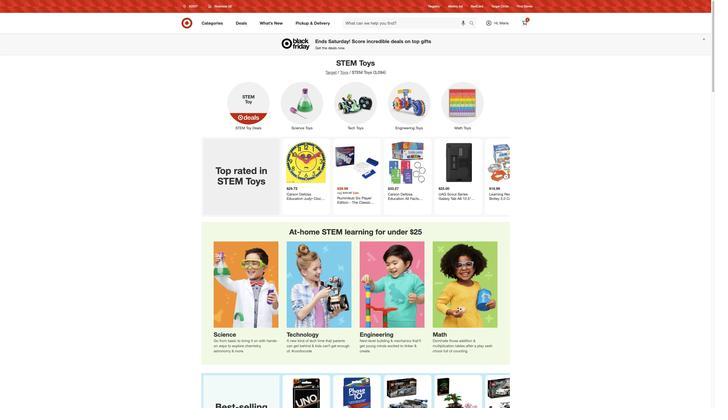 Task type: locate. For each thing, give the bounding box(es) containing it.
find stores
[[517, 4, 533, 8]]

2 horizontal spatial to
[[400, 344, 403, 349]]

education inside $33.27 carson dellosa education all facts math flash cards
[[388, 197, 404, 201]]

with left hands-
[[259, 339, 266, 343]]

1 horizontal spatial /
[[349, 70, 351, 75]]

deals
[[391, 38, 403, 44], [328, 46, 337, 50]]

all
[[405, 197, 409, 201]]

3 inside $29.72 carson dellosa education judy® clock, grade k-3
[[301, 201, 303, 205]]

0 horizontal spatial /
[[338, 70, 339, 75]]

riverside se button
[[205, 2, 235, 11]]

& right the red
[[497, 201, 499, 205]]

education up grade
[[287, 197, 303, 201]]

& up "a"
[[473, 339, 476, 343]]

2 carson from the left
[[388, 192, 400, 196]]

92507 button
[[180, 2, 203, 11]]

dellosa inside $33.27 carson dellosa education all facts math flash cards
[[401, 192, 412, 196]]

1 education from the left
[[287, 197, 303, 201]]

counting.
[[453, 349, 468, 354]]

1 get from the left
[[294, 344, 299, 349]]

stem inside top rated in stem toys
[[217, 176, 243, 187]]

get down parents
[[331, 344, 336, 349]]

to down mechanics
[[400, 344, 403, 349]]

carson dellosa education all facts math flash cards image
[[386, 141, 429, 185]]

deals right toy
[[252, 126, 262, 130]]

1 vertical spatial target
[[325, 70, 337, 75]]

target
[[491, 4, 500, 8], [325, 70, 337, 75]]

/
[[338, 70, 339, 75], [349, 70, 351, 75]]

kickstand
[[446, 201, 462, 205]]

& inside math dominate those addition & multiplication tables after a play sesh chock full of counting.
[[473, 339, 476, 343]]

3 down stores
[[527, 18, 528, 21]]

enough
[[337, 344, 350, 349]]

with for $25.00
[[439, 201, 445, 205]]

1 horizontal spatial dellosa
[[401, 192, 412, 196]]

math toys
[[455, 126, 471, 130]]

stem
[[336, 58, 357, 68], [352, 70, 363, 75], [235, 126, 245, 130], [217, 176, 243, 187], [322, 227, 343, 237]]

search
[[467, 21, 479, 26]]

go
[[214, 339, 218, 343]]

from
[[219, 339, 227, 343]]

carousel region
[[201, 137, 533, 222], [201, 374, 533, 409]]

with up hand
[[439, 201, 445, 205]]

What can we help you find? suggestions appear below search field
[[343, 17, 470, 29]]

1 horizontal spatial engineering
[[395, 126, 415, 130]]

chock
[[433, 349, 443, 354]]

on down go
[[214, 344, 218, 349]]

get
[[294, 344, 299, 349], [331, 344, 336, 349], [360, 344, 365, 349]]

on inside "ends saturday! score incredible deals on top gifts get the deals now."
[[405, 38, 411, 44]]

to
[[237, 339, 241, 343], [228, 344, 231, 349], [400, 344, 403, 349]]

& right pickup
[[310, 20, 313, 26]]

phase 10 card game image
[[335, 378, 379, 409]]

target link
[[325, 70, 337, 75]]

parents
[[333, 339, 345, 343]]

/ right toys link
[[349, 70, 351, 75]]

on right it
[[254, 339, 258, 343]]

2 education from the left
[[388, 197, 404, 201]]

on
[[405, 38, 411, 44], [254, 339, 258, 343], [214, 344, 218, 349]]

$16.99 learning resources botley 2.0 color wraps: red & silver pack
[[489, 187, 527, 205]]

dellosa up judy®
[[299, 192, 311, 196]]

now.
[[338, 46, 345, 50]]

0 horizontal spatial education
[[287, 197, 303, 201]]

carson inside $29.72 carson dellosa education judy® clock, grade k-3
[[287, 192, 298, 196]]

0 horizontal spatial carson
[[287, 192, 298, 196]]

& down that'll on the right bottom
[[414, 344, 417, 349]]

2 carousel region from the top
[[201, 374, 533, 409]]

dominate
[[433, 339, 448, 343]]

0 vertical spatial on
[[405, 38, 411, 44]]

more.
[[235, 349, 244, 354]]

with inside the science go from basic to bring it on with hands- on ways to explore chemistry, astronomy & more.
[[259, 339, 266, 343]]

those
[[449, 339, 458, 343]]

search button
[[467, 17, 479, 30]]

under
[[387, 227, 408, 237]]

0 horizontal spatial engineering
[[360, 331, 394, 339]]

stem toy deals
[[235, 126, 262, 130]]

circle
[[501, 4, 509, 8]]

in
[[259, 165, 267, 176]]

0 vertical spatial carousel region
[[201, 137, 533, 222]]

& left more.
[[232, 349, 234, 354]]

1 horizontal spatial science
[[291, 126, 304, 130]]

0 vertical spatial of
[[305, 339, 309, 343]]

0 vertical spatial with
[[439, 201, 445, 205]]

stores
[[524, 4, 533, 8]]

carson
[[287, 192, 298, 196], [388, 192, 400, 196]]

$39.99
[[337, 187, 348, 191]]

to down basic
[[228, 344, 231, 349]]

deals right the
[[328, 46, 337, 50]]

dellosa inside $29.72 carson dellosa education judy® clock, grade k-3
[[299, 192, 311, 196]]

basic
[[228, 339, 236, 343]]

science go from basic to bring it on with hands- on ways to explore chemistry, astronomy & more.
[[214, 331, 278, 354]]

chemistry,
[[245, 344, 261, 349]]

& down 'tech'
[[312, 344, 314, 349]]

of inside math dominate those addition & multiplication tables after a play sesh chock full of counting.
[[449, 349, 452, 354]]

k-
[[298, 201, 301, 205]]

on left top
[[405, 38, 411, 44]]

engineering inside "engineering next-level building & mechanics that'll get young minds excited to tinker & create."
[[360, 331, 394, 339]]

1 vertical spatial deals
[[328, 46, 337, 50]]

3 get from the left
[[360, 344, 365, 349]]

/ left toys link
[[338, 70, 339, 75]]

sesh
[[485, 344, 493, 349]]

0 vertical spatial math
[[455, 126, 463, 130]]

1 vertical spatial on
[[254, 339, 258, 343]]

carson down $29.72
[[287, 192, 298, 196]]

deals left what's
[[236, 20, 247, 26]]

weekly ad
[[448, 4, 463, 8]]

uag scout series galaxy tab a8 10.5" with kickstand and hand strap case image
[[437, 141, 480, 185]]

#cooltocode
[[291, 349, 312, 354]]

0 horizontal spatial of
[[305, 339, 309, 343]]

0 vertical spatial target
[[491, 4, 500, 8]]

math
[[455, 126, 463, 130], [388, 201, 396, 205], [433, 331, 447, 339]]

1 vertical spatial engineering
[[360, 331, 394, 339]]

dellosa up all
[[401, 192, 412, 196]]

get inside "engineering next-level building & mechanics that'll get young minds excited to tinker & create."
[[360, 344, 365, 349]]

a
[[474, 344, 476, 349]]

science for science go from basic to bring it on with hands- on ways to explore chemistry, astronomy & more.
[[214, 331, 236, 339]]

0 horizontal spatial with
[[259, 339, 266, 343]]

engineering next-level building & mechanics that'll get young minds excited to tinker & create.
[[360, 331, 421, 354]]

target left toys link
[[325, 70, 337, 75]]

weekly ad link
[[448, 4, 463, 9]]

math inside math dominate those addition & multiplication tables after a play sesh chock full of counting.
[[433, 331, 447, 339]]

1 dellosa from the left
[[299, 192, 311, 196]]

weekly
[[448, 4, 458, 8]]

riverside
[[215, 4, 227, 8]]

1 horizontal spatial with
[[439, 201, 445, 205]]

1 horizontal spatial of
[[449, 349, 452, 354]]

1 horizontal spatial deals
[[252, 126, 262, 130]]

2 / from the left
[[349, 70, 351, 75]]

1 carson from the left
[[287, 192, 298, 196]]

3 inside the 3 link
[[527, 18, 528, 21]]

redcard link
[[471, 4, 483, 9]]

that'll
[[412, 339, 421, 343]]

strap
[[448, 206, 457, 210]]

kind
[[298, 339, 304, 343]]

0 horizontal spatial science
[[214, 331, 236, 339]]

math toys link
[[438, 81, 487, 131]]

science inside the science go from basic to bring it on with hands- on ways to explore chemistry, astronomy & more.
[[214, 331, 236, 339]]

1 vertical spatial science
[[214, 331, 236, 339]]

engineering for engineering toys
[[395, 126, 415, 130]]

1 horizontal spatial 3
[[527, 18, 528, 21]]

0 vertical spatial deals
[[391, 38, 403, 44]]

0 horizontal spatial deals
[[236, 20, 247, 26]]

science
[[291, 126, 304, 130], [214, 331, 236, 339]]

2 get from the left
[[331, 344, 336, 349]]

$29.72 carson dellosa education judy® clock, grade k-3
[[287, 187, 324, 205]]

deals
[[236, 20, 247, 26], [252, 126, 262, 130]]

$25
[[410, 227, 422, 237]]

2 vertical spatial math
[[433, 331, 447, 339]]

1 vertical spatial of
[[449, 349, 452, 354]]

sciencego from basic to bring it on with hands-on ways to explore chemistry, astronomy & more. image
[[214, 242, 278, 328]]

addition
[[459, 339, 472, 343]]

engineeringnext-level building & mechanics that'll get young minds excited to tinker & create. image
[[360, 242, 425, 328]]

dellosa for all
[[401, 192, 412, 196]]

0 horizontal spatial math
[[388, 201, 396, 205]]

engineering for engineering next-level building & mechanics that'll get young minds excited to tinker & create.
[[360, 331, 394, 339]]

hand
[[439, 206, 447, 210]]

of right full
[[449, 349, 452, 354]]

ad
[[459, 4, 463, 8]]

0 vertical spatial deals
[[236, 20, 247, 26]]

1 horizontal spatial education
[[388, 197, 404, 201]]

score
[[352, 38, 365, 44]]

$39.99 reg $49.99 sale
[[337, 187, 359, 195]]

1 horizontal spatial carson
[[388, 192, 400, 196]]

target circle
[[491, 4, 509, 8]]

grade
[[287, 201, 297, 205]]

1 vertical spatial with
[[259, 339, 266, 343]]

1 horizontal spatial math
[[433, 331, 447, 339]]

2 horizontal spatial on
[[405, 38, 411, 44]]

target left circle
[[491, 4, 500, 8]]

1 vertical spatial carousel region
[[201, 374, 533, 409]]

2 horizontal spatial get
[[360, 344, 365, 349]]

toys
[[359, 58, 375, 68], [340, 70, 348, 75], [364, 70, 372, 75], [305, 126, 313, 130], [356, 126, 363, 130], [416, 126, 423, 130], [464, 126, 471, 130], [246, 176, 266, 187]]

to inside "engineering next-level building & mechanics that'll get young minds excited to tinker & create."
[[400, 344, 403, 349]]

to up explore
[[237, 339, 241, 343]]

of inside technology a new kind of tech time that parents can get behind & kids can't get enough of. #cooltocode
[[305, 339, 309, 343]]

1 horizontal spatial target
[[491, 4, 500, 8]]

flash
[[397, 201, 406, 205]]

0 horizontal spatial get
[[294, 344, 299, 349]]

learning
[[489, 192, 503, 196]]

0 horizontal spatial 3
[[301, 201, 303, 205]]

image alt text mathdominate those addition & multiplication tables after a play sesh chock full of counting. image
[[433, 242, 498, 328]]

0 horizontal spatial target
[[325, 70, 337, 75]]

math inside math toys link
[[455, 126, 463, 130]]

(3,094)
[[373, 70, 386, 75]]

education for math
[[388, 197, 404, 201]]

carson dellosa education judy® clock, grade k-3 image
[[285, 141, 328, 185]]

kids
[[315, 344, 322, 349]]

education up the flash
[[388, 197, 404, 201]]

1 vertical spatial math
[[388, 201, 396, 205]]

education inside $29.72 carson dellosa education judy® clock, grade k-3
[[287, 197, 303, 201]]

get down next-
[[360, 344, 365, 349]]

1 horizontal spatial deals
[[391, 38, 403, 44]]

2 dellosa from the left
[[401, 192, 412, 196]]

3 right grade
[[301, 201, 303, 205]]

carson down the $33.27
[[388, 192, 400, 196]]

0 horizontal spatial on
[[214, 344, 218, 349]]

toys inside top rated in stem toys
[[246, 176, 266, 187]]

1 vertical spatial deals
[[252, 126, 262, 130]]

of
[[305, 339, 309, 343], [449, 349, 452, 354]]

deals left top
[[391, 38, 403, 44]]

top
[[216, 165, 231, 176]]

1 horizontal spatial on
[[254, 339, 258, 343]]

2 vertical spatial on
[[214, 344, 218, 349]]

0 horizontal spatial dellosa
[[299, 192, 311, 196]]

& inside technology a new kind of tech time that parents can get behind & kids can't get enough of. #cooltocode
[[312, 344, 314, 349]]

2 horizontal spatial math
[[455, 126, 463, 130]]

1 horizontal spatial get
[[331, 344, 336, 349]]

get down new
[[294, 344, 299, 349]]

science toys link
[[277, 81, 327, 131]]

uno card game - retro edition image
[[285, 378, 328, 409]]

1 carousel region from the top
[[201, 137, 533, 222]]

find
[[517, 4, 523, 8]]

engineering
[[395, 126, 415, 130], [360, 331, 394, 339]]

what's new
[[260, 20, 283, 26]]

redcard
[[471, 4, 483, 8]]

ends
[[315, 38, 327, 44]]

with inside $25.00 uag scout series galaxy tab a8 10.5" with kickstand and hand strap case
[[439, 201, 445, 205]]

0 vertical spatial engineering
[[395, 126, 415, 130]]

technologya new kind of tech time that parents can get behind & kids can't get enough of. #cooltocode image
[[287, 242, 352, 328]]

of up behind in the bottom of the page
[[305, 339, 309, 343]]

1 vertical spatial 3
[[301, 201, 303, 205]]

0 vertical spatial 3
[[527, 18, 528, 21]]

carson inside $33.27 carson dellosa education all facts math flash cards
[[388, 192, 400, 196]]

0 vertical spatial science
[[291, 126, 304, 130]]

lego speed champions lamborghini countach race car set 76908 image
[[487, 378, 531, 409]]



Task type: vqa. For each thing, say whether or not it's contained in the screenshot.
Beer to the middle
no



Task type: describe. For each thing, give the bounding box(es) containing it.
0 horizontal spatial deals
[[328, 46, 337, 50]]

top rated in stem toys
[[216, 165, 267, 187]]

galaxy
[[439, 197, 450, 201]]

$25.00
[[439, 187, 449, 191]]

hi, maria
[[494, 21, 509, 25]]

1 / from the left
[[338, 70, 339, 75]]

mechanics
[[394, 339, 411, 343]]

92507
[[189, 4, 198, 8]]

the
[[322, 46, 327, 50]]

full
[[444, 349, 448, 354]]

astronomy
[[214, 349, 231, 354]]

of.
[[287, 349, 290, 354]]

se
[[228, 4, 232, 8]]

color
[[507, 197, 515, 201]]

tech
[[310, 339, 317, 343]]

$49.99
[[343, 191, 352, 195]]

pickup & delivery link
[[291, 17, 336, 29]]

delivery
[[314, 20, 330, 26]]

judy®
[[304, 197, 313, 201]]

riverside se
[[215, 4, 232, 8]]

for
[[376, 227, 385, 237]]

that
[[326, 339, 332, 343]]

target circle link
[[491, 4, 509, 9]]

bring
[[242, 339, 250, 343]]

tech toys
[[348, 126, 363, 130]]

can't
[[323, 344, 330, 349]]

education for grade
[[287, 197, 303, 201]]

& up excited
[[391, 339, 393, 343]]

at-
[[289, 227, 300, 237]]

sale
[[353, 191, 359, 195]]

tech
[[348, 126, 355, 130]]

level
[[369, 339, 376, 343]]

silver
[[500, 201, 509, 205]]

new
[[274, 20, 283, 26]]

building
[[377, 339, 390, 343]]

math for math dominate those addition & multiplication tables after a play sesh chock full of counting.
[[433, 331, 447, 339]]

cards
[[407, 201, 416, 205]]

can
[[287, 344, 293, 349]]

lego icons bonsai tree home décor set 10281 image
[[437, 378, 480, 409]]

and
[[463, 201, 469, 205]]

carousel region containing top rated in stem toys
[[201, 137, 533, 222]]

play
[[477, 344, 484, 349]]

$29.72
[[287, 187, 297, 191]]

series
[[458, 192, 468, 196]]

a8
[[457, 197, 462, 201]]

after
[[466, 344, 473, 349]]

stem toys target / toys / stem toys (3,094)
[[325, 58, 386, 75]]

carson for $33.27
[[388, 192, 400, 196]]

$33.27 carson dellosa education all facts math flash cards
[[388, 187, 419, 205]]

uag
[[439, 192, 446, 196]]

with for science
[[259, 339, 266, 343]]

at-home stem learning for under $25
[[289, 227, 422, 237]]

10.5"
[[463, 197, 471, 201]]

top
[[412, 38, 420, 44]]

categories
[[202, 20, 223, 26]]

pickup & delivery
[[296, 20, 330, 26]]

math for math toys
[[455, 126, 463, 130]]

new
[[290, 339, 297, 343]]

$16.99
[[489, 187, 500, 191]]

& inside the science go from basic to bring it on with hands- on ways to explore chemistry, astronomy & more.
[[232, 349, 234, 354]]

excited
[[388, 344, 399, 349]]

1 horizontal spatial to
[[237, 339, 241, 343]]

explore
[[232, 344, 244, 349]]

math inside $33.27 carson dellosa education all facts math flash cards
[[388, 201, 396, 205]]

clock,
[[314, 197, 324, 201]]

science for science toys
[[291, 126, 304, 130]]

deals link
[[231, 17, 253, 29]]

botley
[[489, 197, 500, 201]]

3 link
[[519, 17, 530, 29]]

case
[[458, 206, 466, 210]]

red
[[489, 201, 496, 205]]

it
[[251, 339, 253, 343]]

minds
[[377, 344, 387, 349]]

reg
[[337, 191, 342, 195]]

learning resources botley 2.0 color wraps: red & silver pack image
[[487, 141, 531, 185]]

saturday!
[[328, 38, 350, 44]]

resources
[[504, 192, 521, 196]]

get
[[315, 46, 321, 50]]

toys link
[[340, 70, 348, 75]]

lego speed champions 2 fast 2 furious nissan skyline gt-r (r34) 76917 image
[[386, 378, 429, 409]]

target inside stem toys target / toys / stem toys (3,094)
[[325, 70, 337, 75]]

& inside pickup & delivery link
[[310, 20, 313, 26]]

tinker
[[404, 344, 413, 349]]

& inside $16.99 learning resources botley 2.0 color wraps: red & silver pack
[[497, 201, 499, 205]]

incredible
[[367, 38, 390, 44]]

tables
[[455, 344, 465, 349]]

rummikub six player edition - the classic rummy tile game - more tiles and more players for more fun! image
[[335, 141, 379, 185]]

pack
[[510, 201, 518, 205]]

engineering toys
[[395, 126, 423, 130]]

ends saturday! score incredible deals on top gifts get the deals now.
[[315, 38, 431, 50]]

young
[[366, 344, 376, 349]]

carson for $29.72
[[287, 192, 298, 196]]

registry
[[428, 4, 440, 8]]

0 horizontal spatial to
[[228, 344, 231, 349]]

dellosa for judy®
[[299, 192, 311, 196]]



